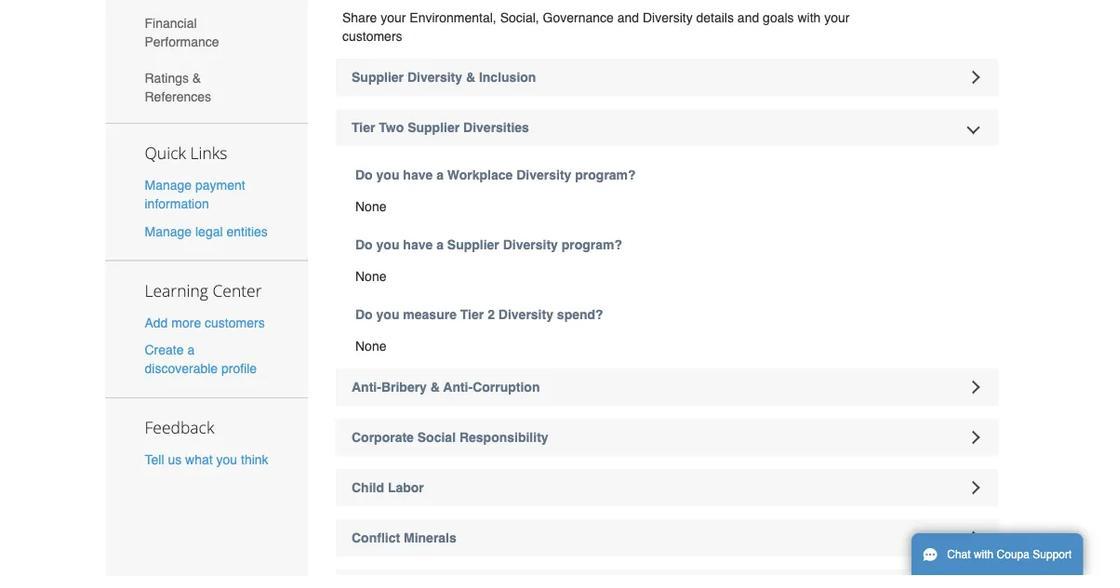 Task type: locate. For each thing, give the bounding box(es) containing it.
1 horizontal spatial with
[[975, 548, 994, 561]]

2 have from the top
[[403, 237, 433, 252]]

diversities
[[464, 120, 530, 135]]

you
[[377, 168, 400, 183], [377, 237, 400, 252], [377, 307, 400, 322], [216, 452, 237, 467]]

your right goals
[[825, 10, 850, 25]]

share your environmental, social, governance and diversity details and goals with your customers
[[343, 10, 850, 44]]

1 have from the top
[[403, 168, 433, 183]]

none
[[356, 199, 387, 214], [356, 269, 387, 284], [356, 339, 387, 354]]

& for anti-bribery & anti-corruption
[[431, 380, 440, 395]]

environmental,
[[410, 10, 497, 25]]

your right share
[[381, 10, 406, 25]]

anti-bribery & anti-corruption heading
[[336, 369, 999, 406]]

with right chat
[[975, 548, 994, 561]]

manage
[[145, 178, 192, 193], [145, 224, 192, 239]]

heading
[[336, 570, 999, 576]]

do for do you measure tier 2 diversity spend?
[[356, 307, 373, 322]]

0 vertical spatial customers
[[343, 29, 403, 44]]

diversity right "2"
[[499, 307, 554, 322]]

with inside share your environmental, social, governance and diversity details and goals with your customers
[[798, 10, 821, 25]]

customers down share
[[343, 29, 403, 44]]

supplier right two
[[408, 120, 460, 135]]

1 vertical spatial none
[[356, 269, 387, 284]]

program? down tier two supplier diversities dropdown button
[[576, 168, 636, 183]]

1 horizontal spatial &
[[431, 380, 440, 395]]

0 vertical spatial do
[[356, 168, 373, 183]]

manage inside manage payment information
[[145, 178, 192, 193]]

do you measure tier 2 diversity spend?
[[356, 307, 604, 322]]

0 vertical spatial manage
[[145, 178, 192, 193]]

0 vertical spatial a
[[437, 168, 444, 183]]

1 vertical spatial have
[[403, 237, 433, 252]]

& inside dropdown button
[[466, 70, 476, 85]]

& left inclusion
[[466, 70, 476, 85]]

tell us what you think button
[[145, 450, 269, 469]]

conflict minerals button
[[336, 520, 999, 557]]

anti-
[[352, 380, 382, 395], [444, 380, 473, 395]]

1 vertical spatial customers
[[205, 315, 265, 330]]

create a discoverable profile
[[145, 342, 257, 376]]

1 manage from the top
[[145, 178, 192, 193]]

3 do from the top
[[356, 307, 373, 322]]

tier two supplier diversities button
[[336, 109, 999, 146]]

your
[[381, 10, 406, 25], [825, 10, 850, 25]]

have
[[403, 168, 433, 183], [403, 237, 433, 252]]

1 and from the left
[[618, 10, 640, 25]]

diversity
[[643, 10, 693, 25], [408, 70, 463, 85], [517, 168, 572, 183], [503, 237, 558, 252], [499, 307, 554, 322]]

customers down 'center'
[[205, 315, 265, 330]]

feedback
[[145, 416, 214, 438]]

diversity inside dropdown button
[[408, 70, 463, 85]]

1 vertical spatial tier
[[461, 307, 484, 322]]

1 vertical spatial with
[[975, 548, 994, 561]]

tier left two
[[352, 120, 376, 135]]

do you have a supplier diversity program?
[[356, 237, 623, 252]]

0 horizontal spatial &
[[193, 70, 201, 85]]

& right bribery
[[431, 380, 440, 395]]

anti- up corporate social responsibility
[[444, 380, 473, 395]]

1 horizontal spatial tier
[[461, 307, 484, 322]]

manage payment information link
[[145, 178, 245, 211]]

1 vertical spatial manage
[[145, 224, 192, 239]]

0 vertical spatial supplier
[[352, 70, 404, 85]]

1 horizontal spatial your
[[825, 10, 850, 25]]

chat with coupa support button
[[912, 533, 1084, 576]]

1 vertical spatial do
[[356, 237, 373, 252]]

a up discoverable
[[187, 342, 195, 357]]

0 horizontal spatial with
[[798, 10, 821, 25]]

do for do you have a supplier diversity program?
[[356, 237, 373, 252]]

ratings
[[145, 70, 189, 85]]

& up references
[[193, 70, 201, 85]]

quick links
[[145, 142, 227, 164]]

legal
[[195, 224, 223, 239]]

anti- up corporate
[[352, 380, 382, 395]]

1 vertical spatial supplier
[[408, 120, 460, 135]]

with
[[798, 10, 821, 25], [975, 548, 994, 561]]

3 none from the top
[[356, 339, 387, 354]]

two
[[379, 120, 404, 135]]

program?
[[576, 168, 636, 183], [562, 237, 623, 252]]

supplier diversity & inclusion heading
[[336, 59, 999, 96]]

supplier up two
[[352, 70, 404, 85]]

2 vertical spatial a
[[187, 342, 195, 357]]

a left workplace
[[437, 168, 444, 183]]

tell
[[145, 452, 164, 467]]

1 horizontal spatial customers
[[343, 29, 403, 44]]

have for supplier
[[403, 237, 433, 252]]

2 horizontal spatial &
[[466, 70, 476, 85]]

measure
[[403, 307, 457, 322]]

program? up spend?
[[562, 237, 623, 252]]

corruption
[[473, 380, 540, 395]]

0 vertical spatial program?
[[576, 168, 636, 183]]

1 vertical spatial a
[[437, 237, 444, 252]]

links
[[190, 142, 227, 164]]

diversity right workplace
[[517, 168, 572, 183]]

diversity left details
[[643, 10, 693, 25]]

have up measure
[[403, 237, 433, 252]]

& inside dropdown button
[[431, 380, 440, 395]]

references
[[145, 89, 211, 104]]

manage legal entities link
[[145, 224, 268, 239]]

supplier up do you measure tier 2 diversity spend?
[[448, 237, 500, 252]]

goals
[[763, 10, 795, 25]]

a
[[437, 168, 444, 183], [437, 237, 444, 252], [187, 342, 195, 357]]

manage down information
[[145, 224, 192, 239]]

a for supplier
[[437, 237, 444, 252]]

child labor heading
[[336, 469, 999, 507]]

2 anti- from the left
[[444, 380, 473, 395]]

and right governance
[[618, 10, 640, 25]]

and
[[618, 10, 640, 25], [738, 10, 760, 25]]

1 horizontal spatial and
[[738, 10, 760, 25]]

tier two supplier diversities heading
[[336, 109, 999, 146]]

details
[[697, 10, 734, 25]]

what
[[185, 452, 213, 467]]

diversity down do you have a workplace diversity program?
[[503, 237, 558, 252]]

tier two supplier diversities
[[352, 120, 530, 135]]

and left goals
[[738, 10, 760, 25]]

add
[[145, 315, 168, 330]]

social
[[418, 430, 456, 445]]

do
[[356, 168, 373, 183], [356, 237, 373, 252], [356, 307, 373, 322]]

minerals
[[404, 531, 457, 546]]

diversity inside share your environmental, social, governance and diversity details and goals with your customers
[[643, 10, 693, 25]]

0 vertical spatial have
[[403, 168, 433, 183]]

anti-bribery & anti-corruption
[[352, 380, 540, 395]]

anti-bribery & anti-corruption button
[[336, 369, 999, 406]]

2 do from the top
[[356, 237, 373, 252]]

diversity up tier two supplier diversities on the top of page
[[408, 70, 463, 85]]

supplier diversity & inclusion button
[[336, 59, 999, 96]]

discoverable
[[145, 361, 218, 376]]

ratings & references
[[145, 70, 211, 104]]

with right goals
[[798, 10, 821, 25]]

1 do from the top
[[356, 168, 373, 183]]

2 and from the left
[[738, 10, 760, 25]]

tier
[[352, 120, 376, 135], [461, 307, 484, 322]]

0 horizontal spatial tier
[[352, 120, 376, 135]]

manage up information
[[145, 178, 192, 193]]

0 vertical spatial with
[[798, 10, 821, 25]]

0 vertical spatial none
[[356, 199, 387, 214]]

have down tier two supplier diversities on the top of page
[[403, 168, 433, 183]]

program? for do you have a workplace diversity program?
[[576, 168, 636, 183]]

conflict minerals
[[352, 531, 457, 546]]

tier left "2"
[[461, 307, 484, 322]]

0 horizontal spatial anti-
[[352, 380, 382, 395]]

2
[[488, 307, 495, 322]]

customers
[[343, 29, 403, 44], [205, 315, 265, 330]]

a inside the create a discoverable profile
[[187, 342, 195, 357]]

supplier inside dropdown button
[[352, 70, 404, 85]]

conflict
[[352, 531, 400, 546]]

supplier inside dropdown button
[[408, 120, 460, 135]]

create a discoverable profile link
[[145, 342, 257, 376]]

1 horizontal spatial anti-
[[444, 380, 473, 395]]

2 vertical spatial none
[[356, 339, 387, 354]]

a up measure
[[437, 237, 444, 252]]

0 horizontal spatial your
[[381, 10, 406, 25]]

2 manage from the top
[[145, 224, 192, 239]]

supplier
[[352, 70, 404, 85], [408, 120, 460, 135], [448, 237, 500, 252]]

do for do you have a workplace diversity program?
[[356, 168, 373, 183]]

&
[[466, 70, 476, 85], [193, 70, 201, 85], [431, 380, 440, 395]]

0 vertical spatial tier
[[352, 120, 376, 135]]

0 horizontal spatial and
[[618, 10, 640, 25]]

2 vertical spatial do
[[356, 307, 373, 322]]

financial
[[145, 16, 197, 31]]

entities
[[227, 224, 268, 239]]

1 vertical spatial program?
[[562, 237, 623, 252]]



Task type: describe. For each thing, give the bounding box(es) containing it.
quick
[[145, 142, 186, 164]]

support
[[1034, 548, 1073, 561]]

responsibility
[[460, 430, 549, 445]]

more
[[172, 315, 201, 330]]

chat with coupa support
[[948, 548, 1073, 561]]

& for supplier diversity & inclusion
[[466, 70, 476, 85]]

social,
[[500, 10, 540, 25]]

a for workplace
[[437, 168, 444, 183]]

workplace
[[448, 168, 513, 183]]

center
[[213, 279, 262, 301]]

do you have a workplace diversity program?
[[356, 168, 636, 183]]

financial performance
[[145, 16, 219, 49]]

have for workplace
[[403, 168, 433, 183]]

corporate social responsibility button
[[336, 419, 999, 456]]

labor
[[388, 480, 424, 495]]

chat
[[948, 548, 972, 561]]

information
[[145, 197, 209, 211]]

child
[[352, 480, 384, 495]]

financial performance link
[[106, 5, 308, 60]]

with inside chat with coupa support button
[[975, 548, 994, 561]]

supplier diversity & inclusion
[[352, 70, 537, 85]]

you for do you measure tier 2 diversity spend?
[[377, 307, 400, 322]]

2 vertical spatial supplier
[[448, 237, 500, 252]]

corporate social responsibility heading
[[336, 419, 999, 456]]

manage for manage payment information
[[145, 178, 192, 193]]

you for do you have a supplier diversity program?
[[377, 237, 400, 252]]

corporate social responsibility
[[352, 430, 549, 445]]

add more customers link
[[145, 315, 265, 330]]

diversity for do you measure tier 2 diversity spend?
[[499, 307, 554, 322]]

payment
[[195, 178, 245, 193]]

share
[[343, 10, 377, 25]]

& inside ratings & references
[[193, 70, 201, 85]]

inclusion
[[479, 70, 537, 85]]

manage for manage legal entities
[[145, 224, 192, 239]]

you for do you have a workplace diversity program?
[[377, 168, 400, 183]]

add more customers
[[145, 315, 265, 330]]

program? for do you have a supplier diversity program?
[[562, 237, 623, 252]]

bribery
[[382, 380, 427, 395]]

2 none from the top
[[356, 269, 387, 284]]

ratings & references link
[[106, 60, 308, 114]]

think
[[241, 452, 269, 467]]

1 none from the top
[[356, 199, 387, 214]]

corporate
[[352, 430, 414, 445]]

you inside the tell us what you think button
[[216, 452, 237, 467]]

1 anti- from the left
[[352, 380, 382, 395]]

child labor
[[352, 480, 424, 495]]

tier inside tier two supplier diversities dropdown button
[[352, 120, 376, 135]]

tell us what you think
[[145, 452, 269, 467]]

manage legal entities
[[145, 224, 268, 239]]

coupa
[[998, 548, 1030, 561]]

diversity for do you have a supplier diversity program?
[[503, 237, 558, 252]]

conflict minerals heading
[[336, 520, 999, 557]]

create
[[145, 342, 184, 357]]

manage payment information
[[145, 178, 245, 211]]

customers inside share your environmental, social, governance and diversity details and goals with your customers
[[343, 29, 403, 44]]

learning center
[[145, 279, 262, 301]]

1 your from the left
[[381, 10, 406, 25]]

us
[[168, 452, 182, 467]]

performance
[[145, 34, 219, 49]]

governance
[[543, 10, 614, 25]]

2 your from the left
[[825, 10, 850, 25]]

profile
[[222, 361, 257, 376]]

diversity for do you have a workplace diversity program?
[[517, 168, 572, 183]]

spend?
[[557, 307, 604, 322]]

child labor button
[[336, 469, 999, 507]]

0 horizontal spatial customers
[[205, 315, 265, 330]]

learning
[[145, 279, 208, 301]]



Task type: vqa. For each thing, say whether or not it's contained in the screenshot.
ESG Ratings's Esg
no



